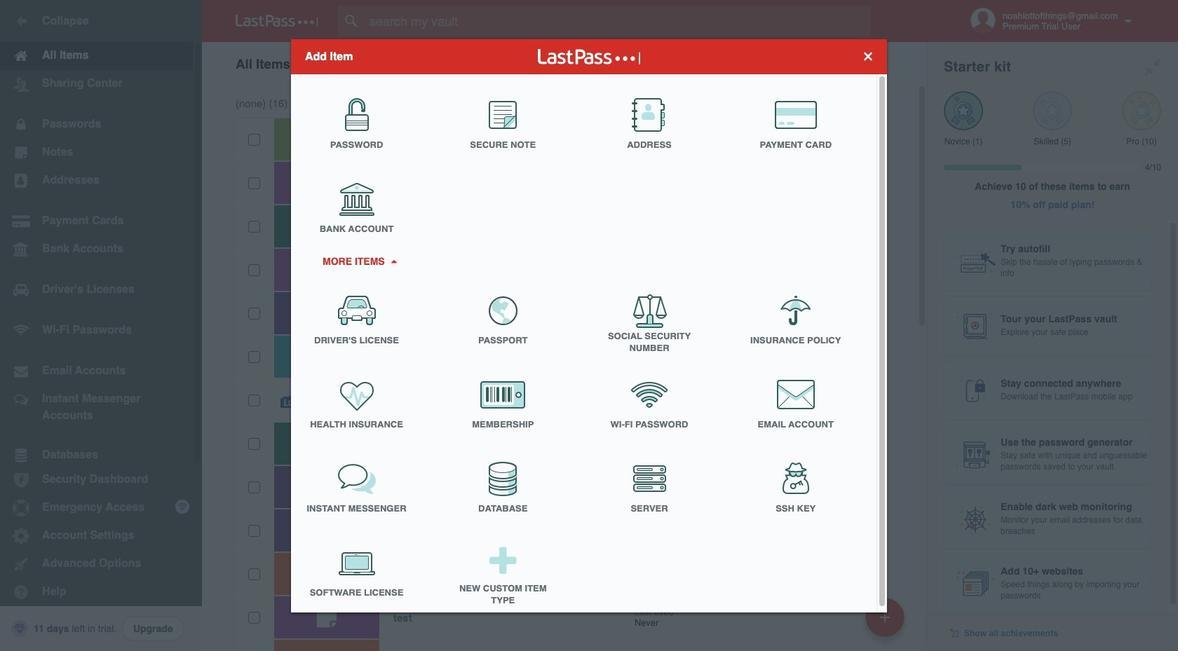 Task type: locate. For each thing, give the bounding box(es) containing it.
vault options navigation
[[202, 42, 928, 84]]

lastpass image
[[236, 15, 319, 27]]

new item navigation
[[861, 594, 914, 652]]

main navigation navigation
[[0, 0, 202, 652]]

caret right image
[[389, 260, 399, 263]]

dialog
[[291, 39, 888, 617]]



Task type: describe. For each thing, give the bounding box(es) containing it.
new item image
[[881, 613, 890, 623]]

search my vault text field
[[338, 6, 899, 36]]

Search search field
[[338, 6, 899, 36]]



